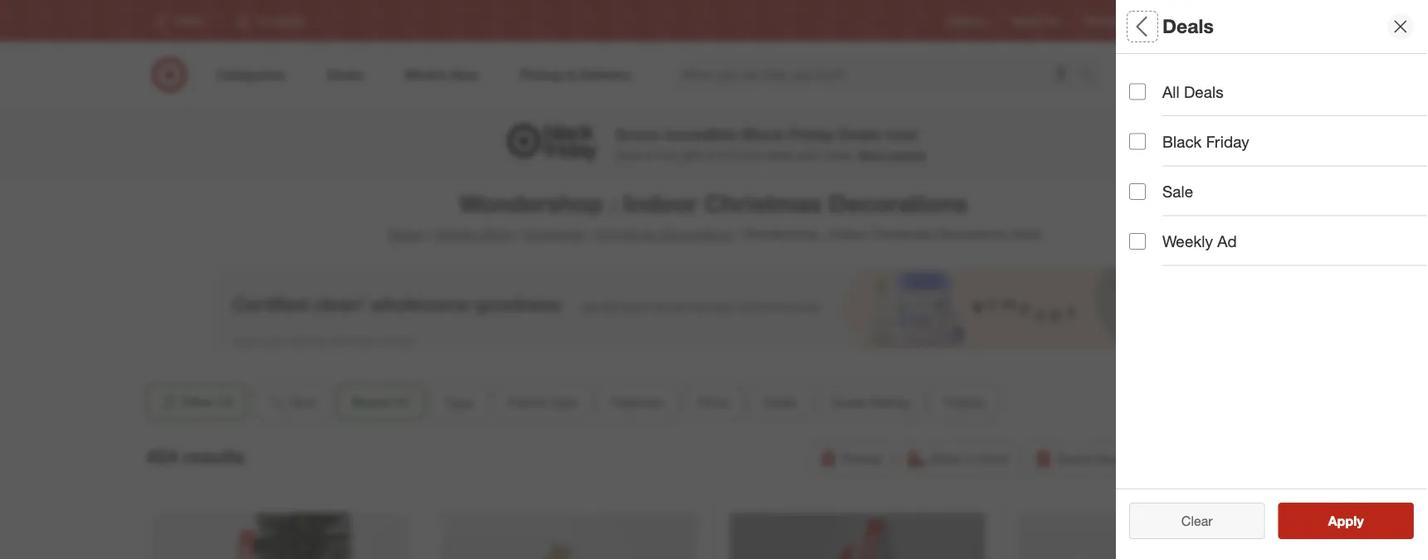 Task type: describe. For each thing, give the bounding box(es) containing it.
redcard
[[1086, 14, 1125, 27]]

1 vertical spatial type button
[[431, 384, 487, 421]]

3 / from the left
[[589, 226, 593, 242]]

0 horizontal spatial frame type
[[508, 394, 577, 410]]

deals
[[765, 147, 793, 162]]

price
[[698, 394, 728, 410]]

0 vertical spatial weekly ad
[[1012, 14, 1059, 27]]

same day delivery
[[1057, 451, 1170, 467]]

brand (1)
[[352, 394, 409, 410]]

see
[[1311, 513, 1335, 529]]

registry
[[949, 14, 986, 27]]

each
[[796, 147, 822, 162]]

(1) for filter (1)
[[218, 394, 234, 410]]

frame inside all filters dialog
[[1130, 187, 1177, 206]]

target link
[[387, 226, 423, 242]]

black inside deals dialog
[[1163, 132, 1202, 151]]

clear button
[[1130, 503, 1265, 539]]

filter (1) button
[[146, 384, 247, 421]]

day
[[1096, 451, 1118, 467]]

all
[[1208, 513, 1221, 529]]

all filters dialog
[[1116, 0, 1427, 559]]

christmas down saving
[[872, 226, 933, 242]]

on
[[645, 147, 658, 162]]

store
[[979, 451, 1009, 467]]

same day delivery button
[[1027, 441, 1181, 477]]

advertisement region
[[216, 267, 1212, 350]]

holiday
[[434, 226, 479, 242]]

1 vertical spatial features button
[[598, 384, 677, 421]]

see results
[[1311, 513, 1382, 529]]

all filters
[[1130, 15, 1209, 38]]

target circle link
[[1152, 14, 1208, 28]]

delivery
[[1122, 451, 1170, 467]]

saving
[[889, 147, 925, 162]]

deals button
[[749, 384, 811, 421]]

brand for brand wondershop
[[1130, 123, 1175, 142]]

brand wondershop
[[1130, 123, 1196, 159]]

apply
[[1329, 513, 1364, 529]]

brand for brand (1)
[[352, 394, 390, 410]]

0 vertical spatial frame type button
[[1130, 170, 1427, 228]]

shop in store button
[[899, 441, 1020, 477]]

sort button
[[254, 384, 330, 421]]

results for see results
[[1339, 513, 1382, 529]]

What can we help you find? suggestions appear below search field
[[671, 56, 1085, 93]]

filters
[[1158, 15, 1209, 38]]

features inside all filters dialog
[[1130, 245, 1195, 264]]

christmas link
[[525, 226, 585, 242]]

rating
[[871, 394, 909, 410]]

0 horizontal spatial theme button
[[930, 384, 999, 421]]

target circle
[[1152, 14, 1208, 27]]

score
[[616, 124, 660, 144]]

shop inside wondershop : indoor christmas decorations target / holiday shop / christmas / christmas decorations / wondershop : indoor christmas decorations (454)
[[482, 226, 514, 242]]

deals inside button
[[763, 394, 797, 410]]

new
[[740, 147, 762, 162]]

weekly inside deals dialog
[[1163, 232, 1213, 251]]

price button
[[684, 384, 743, 421]]

sort
[[291, 394, 316, 410]]

see results button
[[1279, 503, 1414, 539]]

all for all deals
[[1163, 82, 1180, 101]]

Weekly Ad checkbox
[[1130, 233, 1146, 250]]

theme inside all filters dialog
[[1130, 478, 1181, 497]]

week.
[[825, 147, 855, 162]]

in
[[965, 451, 976, 467]]

save
[[616, 147, 642, 162]]

all deals
[[1163, 82, 1224, 101]]

0 horizontal spatial weekly
[[1012, 14, 1044, 27]]

results for 454 results
[[183, 445, 245, 469]]

0 vertical spatial :
[[610, 188, 617, 218]]

guest rating
[[831, 394, 909, 410]]

1 vertical spatial :
[[823, 226, 826, 242]]

score incredible black friday deals now save on top gifts & find new deals each week. start saving
[[616, 124, 925, 162]]

ad inside deals dialog
[[1218, 232, 1237, 251]]

0 horizontal spatial indoor
[[624, 188, 698, 218]]



Task type: vqa. For each thing, say whether or not it's contained in the screenshot.
'Frigidaire 6-Can Mini Retro Beverage Fridge - Red' image
no



Task type: locate. For each thing, give the bounding box(es) containing it.
christmas
[[705, 188, 822, 218], [525, 226, 585, 242], [596, 226, 657, 242], [872, 226, 933, 242]]

1 horizontal spatial theme button
[[1130, 461, 1427, 519]]

gifts
[[681, 147, 704, 162]]

&
[[707, 147, 715, 162]]

1 / from the left
[[426, 226, 431, 242]]

1 horizontal spatial friday
[[1206, 132, 1250, 151]]

search button
[[1073, 56, 1113, 96]]

deals dialog
[[1116, 0, 1427, 559]]

weekly ad
[[1012, 14, 1059, 27], [1163, 232, 1237, 251]]

clear
[[1173, 513, 1205, 529], [1182, 513, 1213, 529]]

1 horizontal spatial ad
[[1218, 232, 1237, 251]]

guest rating button
[[817, 384, 923, 421]]

features left price
[[612, 394, 663, 410]]

1 horizontal spatial weekly ad
[[1163, 232, 1237, 251]]

pickup
[[842, 451, 882, 467]]

brand
[[1130, 123, 1175, 142], [352, 394, 390, 410]]

0 horizontal spatial features
[[612, 394, 663, 410]]

results right 454
[[183, 445, 245, 469]]

2 horizontal spatial wondershop
[[1130, 145, 1196, 159]]

filter
[[183, 394, 215, 410]]

0 horizontal spatial friday
[[789, 124, 835, 144]]

0 vertical spatial brand
[[1130, 123, 1175, 142]]

454
[[146, 445, 178, 469]]

brand right sort
[[352, 394, 390, 410]]

results right see
[[1339, 513, 1382, 529]]

(1) inside button
[[218, 394, 234, 410]]

christmas right holiday shop link
[[525, 226, 585, 242]]

1 horizontal spatial type button
[[1130, 54, 1427, 112]]

shop inside button
[[930, 451, 962, 467]]

1 vertical spatial frame type button
[[494, 384, 591, 421]]

wondershop
[[1130, 145, 1196, 159], [459, 188, 604, 218], [743, 226, 819, 242]]

1 vertical spatial frame type
[[508, 394, 577, 410]]

friday inside deals dialog
[[1206, 132, 1250, 151]]

(1) for brand (1)
[[394, 394, 409, 410]]

1 vertical spatial weekly
[[1163, 232, 1213, 251]]

wondershop up sale
[[1130, 145, 1196, 159]]

black friday
[[1163, 132, 1250, 151]]

theme button inside all filters dialog
[[1130, 461, 1427, 519]]

1 vertical spatial indoor
[[830, 226, 868, 242]]

indoor
[[624, 188, 698, 218], [830, 226, 868, 242]]

indoor up the christmas decorations link at the top
[[624, 188, 698, 218]]

brand inside brand wondershop
[[1130, 123, 1175, 142]]

454 results
[[146, 445, 245, 469]]

clear for clear
[[1182, 513, 1213, 529]]

theme down delivery
[[1130, 478, 1181, 497]]

0 horizontal spatial theme
[[944, 394, 985, 410]]

2 clear from the left
[[1182, 513, 1213, 529]]

christmas down 'new'
[[705, 188, 822, 218]]

1 horizontal spatial :
[[823, 226, 826, 242]]

type
[[1130, 71, 1165, 90], [1181, 187, 1216, 206], [445, 394, 473, 410], [549, 394, 577, 410]]

0 horizontal spatial all
[[1130, 15, 1152, 38]]

weekly right registry
[[1012, 14, 1044, 27]]

registry link
[[949, 14, 986, 28]]

1 horizontal spatial wondershop
[[743, 226, 819, 242]]

0 vertical spatial wondershop
[[1130, 145, 1196, 159]]

0 horizontal spatial shop
[[482, 226, 514, 242]]

shop left in on the right
[[930, 451, 962, 467]]

0 horizontal spatial ad
[[1047, 14, 1059, 27]]

brand down all deals option
[[1130, 123, 1175, 142]]

incredible
[[664, 124, 738, 144]]

black right black friday checkbox
[[1163, 132, 1202, 151]]

shop right holiday
[[482, 226, 514, 242]]

1 vertical spatial results
[[1339, 513, 1382, 529]]

search
[[1073, 68, 1113, 84]]

1 horizontal spatial indoor
[[830, 226, 868, 242]]

friday up each
[[789, 124, 835, 144]]

all for all filters
[[1130, 15, 1152, 38]]

target inside wondershop : indoor christmas decorations target / holiday shop / christmas / christmas decorations / wondershop : indoor christmas decorations (454)
[[387, 226, 423, 242]]

target left holiday
[[387, 226, 423, 242]]

black inside score incredible black friday deals now save on top gifts & find new deals each week. start saving
[[742, 124, 784, 144]]

2 (1) from the left
[[394, 394, 409, 410]]

0 vertical spatial shop
[[482, 226, 514, 242]]

black up 'new'
[[742, 124, 784, 144]]

0 vertical spatial theme button
[[930, 384, 999, 421]]

/
[[426, 226, 431, 242], [517, 226, 521, 242], [589, 226, 593, 242], [735, 226, 740, 242]]

0 vertical spatial indoor
[[624, 188, 698, 218]]

4 / from the left
[[735, 226, 740, 242]]

pickup button
[[811, 441, 893, 477]]

0 horizontal spatial :
[[610, 188, 617, 218]]

1 horizontal spatial brand
[[1130, 123, 1175, 142]]

3pc fabric gnome christmas figurine set - wondershop™ white/red image
[[1019, 513, 1275, 559], [1019, 513, 1275, 559]]

filter (1)
[[183, 394, 234, 410]]

0 vertical spatial type button
[[1130, 54, 1427, 112]]

2 / from the left
[[517, 226, 521, 242]]

features
[[1130, 245, 1195, 264], [612, 394, 663, 410]]

: down save
[[610, 188, 617, 218]]

1 (1) from the left
[[218, 394, 234, 410]]

theme
[[944, 394, 985, 410], [1130, 478, 1181, 497]]

0 vertical spatial frame type
[[1130, 187, 1216, 206]]

type button
[[1130, 54, 1427, 112], [431, 384, 487, 421]]

/ right christmas link on the left of the page
[[589, 226, 593, 242]]

frame type button
[[1130, 170, 1427, 228], [494, 384, 591, 421]]

/ right target link
[[426, 226, 431, 242]]

decorations down saving
[[829, 188, 968, 218]]

:
[[610, 188, 617, 218], [823, 226, 826, 242]]

1 vertical spatial features
[[612, 394, 663, 410]]

friday inside score incredible black friday deals now save on top gifts & find new deals each week. start saving
[[789, 124, 835, 144]]

decorations up 'advertisement' region
[[660, 226, 732, 242]]

deals
[[1163, 15, 1214, 38], [1184, 82, 1224, 101], [839, 124, 881, 144], [763, 394, 797, 410]]

clear all button
[[1130, 503, 1265, 539]]

0 horizontal spatial frame type button
[[494, 384, 591, 421]]

wondershop : indoor christmas decorations target / holiday shop / christmas / christmas decorations / wondershop : indoor christmas decorations (454)
[[387, 188, 1041, 242]]

target left circle
[[1152, 14, 1179, 27]]

all inside deals dialog
[[1163, 82, 1180, 101]]

features down sale
[[1130, 245, 1195, 264]]

0 horizontal spatial frame
[[508, 394, 545, 410]]

frame type inside all filters dialog
[[1130, 187, 1216, 206]]

0 horizontal spatial brand
[[352, 394, 390, 410]]

holiday shop link
[[434, 226, 514, 242]]

wondershop up christmas link on the left of the page
[[459, 188, 604, 218]]

0 horizontal spatial type button
[[431, 384, 487, 421]]

1 horizontal spatial frame
[[1130, 187, 1177, 206]]

1 horizontal spatial features
[[1130, 245, 1195, 264]]

1 horizontal spatial frame type
[[1130, 187, 1216, 206]]

1 horizontal spatial features button
[[1130, 228, 1427, 286]]

(454)
[[1012, 226, 1041, 242]]

all right the redcard link
[[1130, 15, 1152, 38]]

0 horizontal spatial weekly ad
[[1012, 14, 1059, 27]]

sale
[[1163, 182, 1194, 201]]

clear inside button
[[1173, 513, 1205, 529]]

clear for clear all
[[1173, 513, 1205, 529]]

start
[[858, 147, 886, 162]]

wondershop inside all filters dialog
[[1130, 145, 1196, 159]]

weekly ad right registry
[[1012, 14, 1059, 27]]

theme up shop in store
[[944, 394, 985, 410]]

shop in store
[[930, 451, 1009, 467]]

1 clear from the left
[[1173, 513, 1205, 529]]

1 horizontal spatial all
[[1163, 82, 1180, 101]]

Sale checkbox
[[1130, 183, 1146, 200]]

now
[[886, 124, 917, 144]]

1 horizontal spatial black
[[1163, 132, 1202, 151]]

weekly ad inside deals dialog
[[1163, 232, 1237, 251]]

all inside dialog
[[1130, 15, 1152, 38]]

wondershop down deals
[[743, 226, 819, 242]]

1 vertical spatial ad
[[1218, 232, 1237, 251]]

20" battery operated animated plush dancing christmas tree sculpture - wondershop™ green image
[[441, 513, 697, 559], [441, 513, 697, 559]]

1 vertical spatial target
[[387, 226, 423, 242]]

/ right the christmas decorations link at the top
[[735, 226, 740, 242]]

1 horizontal spatial results
[[1339, 513, 1382, 529]]

0 horizontal spatial black
[[742, 124, 784, 144]]

shop
[[482, 226, 514, 242], [930, 451, 962, 467]]

all right all deals option
[[1163, 82, 1180, 101]]

0 vertical spatial theme
[[944, 394, 985, 410]]

All Deals checkbox
[[1130, 83, 1146, 100]]

features button
[[1130, 228, 1427, 286], [598, 384, 677, 421]]

find
[[718, 147, 737, 162]]

top
[[661, 147, 678, 162]]

1 horizontal spatial weekly
[[1163, 232, 1213, 251]]

0 vertical spatial ad
[[1047, 14, 1059, 27]]

black
[[742, 124, 784, 144], [1163, 132, 1202, 151]]

1 vertical spatial weekly ad
[[1163, 232, 1237, 251]]

/ left christmas link on the left of the page
[[517, 226, 521, 242]]

guest
[[831, 394, 867, 410]]

1 vertical spatial brand
[[352, 394, 390, 410]]

0 vertical spatial features
[[1130, 245, 1195, 264]]

friday
[[789, 124, 835, 144], [1206, 132, 1250, 151]]

large climbing santa decorative christmas figurine red - wondershop™ image
[[152, 513, 408, 559], [152, 513, 408, 559], [730, 513, 986, 559], [730, 513, 986, 559]]

circle
[[1182, 14, 1208, 27]]

decorations left (454)
[[936, 226, 1008, 242]]

0 horizontal spatial features button
[[598, 384, 677, 421]]

clear inside "button"
[[1182, 513, 1213, 529]]

0 vertical spatial features button
[[1130, 228, 1427, 286]]

1 horizontal spatial shop
[[930, 451, 962, 467]]

0 horizontal spatial wondershop
[[459, 188, 604, 218]]

weekly right weekly ad checkbox
[[1163, 232, 1213, 251]]

0 vertical spatial target
[[1152, 14, 1179, 27]]

ad
[[1047, 14, 1059, 27], [1218, 232, 1237, 251]]

target
[[1152, 14, 1179, 27], [387, 226, 423, 242]]

1 vertical spatial shop
[[930, 451, 962, 467]]

1 vertical spatial frame
[[508, 394, 545, 410]]

redcard link
[[1086, 14, 1125, 28]]

Black Friday checkbox
[[1130, 133, 1146, 150]]

weekly
[[1012, 14, 1044, 27], [1163, 232, 1213, 251]]

0 vertical spatial frame
[[1130, 187, 1177, 206]]

indoor down week. on the top right of the page
[[830, 226, 868, 242]]

frame type
[[1130, 187, 1216, 206], [508, 394, 577, 410]]

0 vertical spatial results
[[183, 445, 245, 469]]

clear all
[[1173, 513, 1221, 529]]

0 vertical spatial weekly
[[1012, 14, 1044, 27]]

christmas right christmas link on the left of the page
[[596, 226, 657, 242]]

1 horizontal spatial theme
[[1130, 478, 1181, 497]]

results inside 'button'
[[1339, 513, 1382, 529]]

1 horizontal spatial target
[[1152, 14, 1179, 27]]

1 horizontal spatial frame type button
[[1130, 170, 1427, 228]]

weekly ad link
[[1012, 14, 1059, 28]]

2 vertical spatial wondershop
[[743, 226, 819, 242]]

same
[[1057, 451, 1092, 467]]

1 horizontal spatial (1)
[[394, 394, 409, 410]]

0 horizontal spatial (1)
[[218, 394, 234, 410]]

apply button
[[1279, 503, 1414, 539]]

results
[[183, 445, 245, 469], [1339, 513, 1382, 529]]

weekly ad down sale
[[1163, 232, 1237, 251]]

(1)
[[218, 394, 234, 410], [394, 394, 409, 410]]

1 vertical spatial all
[[1163, 82, 1180, 101]]

christmas decorations link
[[596, 226, 732, 242]]

theme button
[[930, 384, 999, 421], [1130, 461, 1427, 519]]

friday down 'all deals' at the right
[[1206, 132, 1250, 151]]

0 vertical spatial all
[[1130, 15, 1152, 38]]

decorations
[[829, 188, 968, 218], [660, 226, 732, 242], [936, 226, 1008, 242]]

: down week. on the top right of the page
[[823, 226, 826, 242]]

0 horizontal spatial results
[[183, 445, 245, 469]]

deals inside score incredible black friday deals now save on top gifts & find new deals each week. start saving
[[839, 124, 881, 144]]

0 horizontal spatial target
[[387, 226, 423, 242]]

1 vertical spatial theme
[[1130, 478, 1181, 497]]

1 vertical spatial theme button
[[1130, 461, 1427, 519]]

1 vertical spatial wondershop
[[459, 188, 604, 218]]

all
[[1130, 15, 1152, 38], [1163, 82, 1180, 101]]



